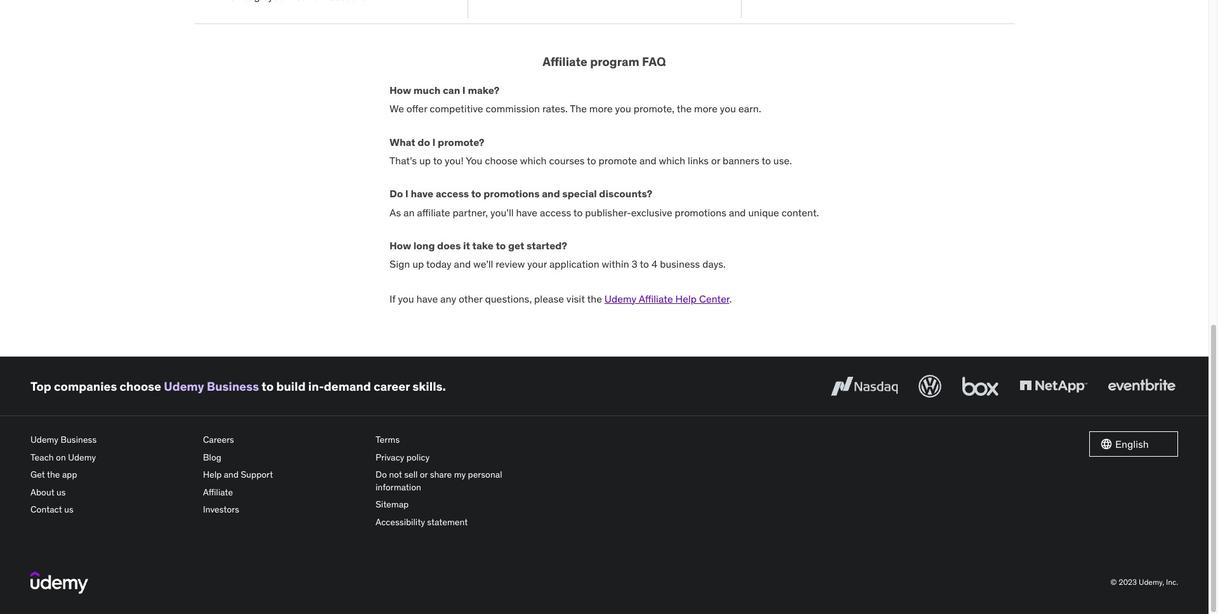 Task type: locate. For each thing, give the bounding box(es) containing it.
contact us link
[[30, 502, 193, 519]]

1 horizontal spatial help
[[676, 292, 697, 305]]

2023
[[1119, 578, 1138, 587]]

1 vertical spatial affiliate
[[639, 292, 673, 305]]

help down blog
[[203, 469, 222, 481]]

1 horizontal spatial choose
[[485, 154, 518, 167]]

links
[[688, 154, 709, 167]]

affiliate inside careers blog help and support affiliate investors
[[203, 487, 233, 498]]

volkswagen image
[[917, 373, 945, 400]]

how inside how long does it take to get started? sign up today and we'll review your application within 3 to 4 business days.
[[390, 239, 411, 252]]

promotions right exclusive
[[675, 206, 727, 219]]

you left promote,
[[615, 102, 632, 115]]

terms
[[376, 434, 400, 446]]

1 vertical spatial or
[[420, 469, 428, 481]]

more
[[590, 102, 613, 115], [694, 102, 718, 115]]

access down the special
[[540, 206, 571, 219]]

you'll
[[491, 206, 514, 219]]

get
[[508, 239, 525, 252]]

top
[[30, 379, 51, 394]]

share
[[430, 469, 452, 481]]

or right links at the right top of the page
[[712, 154, 721, 167]]

0 horizontal spatial or
[[420, 469, 428, 481]]

and inside careers blog help and support affiliate investors
[[224, 469, 239, 481]]

the
[[570, 102, 587, 115]]

udemy business link up get the app link
[[30, 432, 193, 449]]

1 how from the top
[[390, 84, 411, 97]]

the right promote,
[[677, 102, 692, 115]]

competitive
[[430, 102, 483, 115]]

build
[[276, 379, 306, 394]]

how inside how much can i make? we offer competitive commission rates. the more you promote, the more you earn.
[[390, 84, 411, 97]]

2 vertical spatial have
[[417, 292, 438, 305]]

1 vertical spatial udemy business link
[[30, 432, 193, 449]]

to left get
[[496, 239, 506, 252]]

us right about
[[57, 487, 66, 498]]

have for questions,
[[417, 292, 438, 305]]

promote,
[[634, 102, 675, 115]]

we
[[390, 102, 404, 115]]

affiliate down 4
[[639, 292, 673, 305]]

0 horizontal spatial the
[[47, 469, 60, 481]]

0 vertical spatial business
[[207, 379, 259, 394]]

0 vertical spatial how
[[390, 84, 411, 97]]

personal
[[468, 469, 502, 481]]

the right visit
[[587, 292, 602, 305]]

more left earn.
[[694, 102, 718, 115]]

choose right 'companies'
[[120, 379, 161, 394]]

up down do
[[420, 154, 431, 167]]

1 vertical spatial the
[[587, 292, 602, 305]]

1 vertical spatial help
[[203, 469, 222, 481]]

0 horizontal spatial help
[[203, 469, 222, 481]]

do
[[390, 187, 403, 200], [376, 469, 387, 481]]

and left support
[[224, 469, 239, 481]]

0 vertical spatial up
[[420, 154, 431, 167]]

business up on
[[61, 434, 97, 446]]

it
[[463, 239, 470, 252]]

blog
[[203, 452, 222, 463]]

and down it
[[454, 258, 471, 271]]

have up affiliate
[[411, 187, 434, 200]]

please
[[535, 292, 564, 305]]

promotions
[[484, 187, 540, 200], [675, 206, 727, 219]]

2 horizontal spatial you
[[720, 102, 736, 115]]

days.
[[703, 258, 726, 271]]

0 vertical spatial i
[[463, 84, 466, 97]]

udemy business link up "careers"
[[164, 379, 259, 394]]

companies
[[54, 379, 117, 394]]

1 horizontal spatial i
[[433, 136, 436, 148]]

to down the special
[[574, 206, 583, 219]]

the right get
[[47, 469, 60, 481]]

help left center on the right top
[[676, 292, 697, 305]]

sell
[[404, 469, 418, 481]]

i up the an
[[406, 187, 409, 200]]

top companies choose udemy business to build in-demand career skills.
[[30, 379, 446, 394]]

which left courses
[[520, 154, 547, 167]]

you
[[615, 102, 632, 115], [720, 102, 736, 115], [398, 292, 414, 305]]

have
[[411, 187, 434, 200], [516, 206, 538, 219], [417, 292, 438, 305]]

careers
[[203, 434, 234, 446]]

take
[[473, 239, 494, 252]]

affiliate
[[543, 54, 588, 69], [639, 292, 673, 305], [203, 487, 233, 498]]

up inside what do i promote? that's up to you! you choose which courses to promote and which links or banners to use.
[[420, 154, 431, 167]]

1 horizontal spatial which
[[659, 154, 686, 167]]

and right promote
[[640, 154, 657, 167]]

udemy
[[605, 292, 637, 305], [164, 379, 204, 394], [30, 434, 58, 446], [68, 452, 96, 463]]

eventbrite image
[[1106, 373, 1179, 400]]

investors
[[203, 504, 239, 516]]

0 vertical spatial choose
[[485, 154, 518, 167]]

1 horizontal spatial promotions
[[675, 206, 727, 219]]

1 horizontal spatial you
[[615, 102, 632, 115]]

teach
[[30, 452, 54, 463]]

0 vertical spatial affiliate
[[543, 54, 588, 69]]

or inside terms privacy policy do not sell or share my personal information sitemap accessibility statement
[[420, 469, 428, 481]]

0 horizontal spatial business
[[61, 434, 97, 446]]

1 vertical spatial business
[[61, 434, 97, 446]]

access up partner,
[[436, 187, 469, 200]]

the inside udemy business teach on udemy get the app about us contact us
[[47, 469, 60, 481]]

and inside what do i promote? that's up to you! you choose which courses to promote and which links or banners to use.
[[640, 154, 657, 167]]

i right can
[[463, 84, 466, 97]]

business up "careers"
[[207, 379, 259, 394]]

2 horizontal spatial affiliate
[[639, 292, 673, 305]]

business
[[660, 258, 700, 271]]

2 horizontal spatial the
[[677, 102, 692, 115]]

affiliate up investors
[[203, 487, 233, 498]]

about
[[30, 487, 54, 498]]

policy
[[407, 452, 430, 463]]

2 vertical spatial the
[[47, 469, 60, 481]]

choose right you
[[485, 154, 518, 167]]

or right sell on the left bottom of the page
[[420, 469, 428, 481]]

what do i promote? that's up to you! you choose which courses to promote and which links or banners to use.
[[390, 136, 792, 167]]

0 vertical spatial the
[[677, 102, 692, 115]]

0 vertical spatial do
[[390, 187, 403, 200]]

1 horizontal spatial or
[[712, 154, 721, 167]]

0 horizontal spatial do
[[376, 469, 387, 481]]

2 horizontal spatial i
[[463, 84, 466, 97]]

1 vertical spatial i
[[433, 136, 436, 148]]

1 vertical spatial promotions
[[675, 206, 727, 219]]

banners
[[723, 154, 760, 167]]

affiliate program faq
[[543, 54, 666, 69]]

0 horizontal spatial which
[[520, 154, 547, 167]]

2 how from the top
[[390, 239, 411, 252]]

1 vertical spatial access
[[540, 206, 571, 219]]

help and support link
[[203, 467, 366, 484]]

to left build on the left bottom of page
[[262, 379, 274, 394]]

business
[[207, 379, 259, 394], [61, 434, 97, 446]]

if you have any other questions, please visit the udemy affiliate help center .
[[390, 292, 732, 305]]

more right the
[[590, 102, 613, 115]]

i right do
[[433, 136, 436, 148]]

0 horizontal spatial affiliate
[[203, 487, 233, 498]]

promotions up you'll
[[484, 187, 540, 200]]

udemy business link
[[164, 379, 259, 394], [30, 432, 193, 449]]

how up the sign
[[390, 239, 411, 252]]

promote?
[[438, 136, 485, 148]]

nasdaq image
[[828, 373, 901, 400]]

which left links at the right top of the page
[[659, 154, 686, 167]]

up right the sign
[[413, 258, 424, 271]]

1 vertical spatial up
[[413, 258, 424, 271]]

how much can i make? we offer competitive commission rates. the more you promote, the more you earn.
[[390, 84, 762, 115]]

1 vertical spatial do
[[376, 469, 387, 481]]

visit
[[567, 292, 585, 305]]

do i have access to promotions and special discounts? as an affiliate partner, you'll have access to publisher-exclusive promotions and unique content.
[[390, 187, 819, 219]]

udemy business teach on udemy get the app about us contact us
[[30, 434, 97, 516]]

0 horizontal spatial more
[[590, 102, 613, 115]]

today
[[426, 258, 452, 271]]

or
[[712, 154, 721, 167], [420, 469, 428, 481]]

0 horizontal spatial choose
[[120, 379, 161, 394]]

long
[[414, 239, 435, 252]]

have left any
[[417, 292, 438, 305]]

commission
[[486, 102, 540, 115]]

you left earn.
[[720, 102, 736, 115]]

unique
[[749, 206, 780, 219]]

1 vertical spatial choose
[[120, 379, 161, 394]]

and left unique
[[729, 206, 746, 219]]

how up "we"
[[390, 84, 411, 97]]

review
[[496, 258, 525, 271]]

1 horizontal spatial access
[[540, 206, 571, 219]]

have right you'll
[[516, 206, 538, 219]]

inc.
[[1167, 578, 1179, 587]]

0 horizontal spatial i
[[406, 187, 409, 200]]

2 vertical spatial affiliate
[[203, 487, 233, 498]]

0 horizontal spatial access
[[436, 187, 469, 200]]

you right if
[[398, 292, 414, 305]]

0 vertical spatial have
[[411, 187, 434, 200]]

do left not
[[376, 469, 387, 481]]

0 vertical spatial promotions
[[484, 187, 540, 200]]

2 vertical spatial i
[[406, 187, 409, 200]]

1 horizontal spatial more
[[694, 102, 718, 115]]

sitemap
[[376, 499, 409, 511]]

and inside how long does it take to get started? sign up today and we'll review your application within 3 to 4 business days.
[[454, 258, 471, 271]]

1 horizontal spatial do
[[390, 187, 403, 200]]

2 more from the left
[[694, 102, 718, 115]]

0 vertical spatial help
[[676, 292, 697, 305]]

1 vertical spatial us
[[64, 504, 74, 516]]

careers blog help and support affiliate investors
[[203, 434, 273, 516]]

affiliate up how much can i make? we offer competitive commission rates. the more you promote, the more you earn.
[[543, 54, 588, 69]]

0 vertical spatial access
[[436, 187, 469, 200]]

us right contact
[[64, 504, 74, 516]]

0 vertical spatial or
[[712, 154, 721, 167]]

faq
[[642, 54, 666, 69]]

0 vertical spatial us
[[57, 487, 66, 498]]

choose
[[485, 154, 518, 167], [120, 379, 161, 394]]

do up as
[[390, 187, 403, 200]]

1 vertical spatial how
[[390, 239, 411, 252]]



Task type: vqa. For each thing, say whether or not it's contained in the screenshot.
xsmall icon within the Show less button
no



Task type: describe. For each thing, give the bounding box(es) containing it.
application
[[550, 258, 600, 271]]

do inside the do i have access to promotions and special discounts? as an affiliate partner, you'll have access to publisher-exclusive promotions and unique content.
[[390, 187, 403, 200]]

we'll
[[474, 258, 493, 271]]

special
[[563, 187, 597, 200]]

you!
[[445, 154, 464, 167]]

2 which from the left
[[659, 154, 686, 167]]

small image
[[1101, 438, 1113, 451]]

my
[[454, 469, 466, 481]]

terms privacy policy do not sell or share my personal information sitemap accessibility statement
[[376, 434, 502, 528]]

1 horizontal spatial the
[[587, 292, 602, 305]]

other
[[459, 292, 483, 305]]

within
[[602, 258, 629, 271]]

1 vertical spatial have
[[516, 206, 538, 219]]

business inside udemy business teach on udemy get the app about us contact us
[[61, 434, 97, 446]]

investors link
[[203, 502, 366, 519]]

to right courses
[[587, 154, 596, 167]]

promote
[[599, 154, 637, 167]]

make?
[[468, 84, 500, 97]]

1 horizontal spatial business
[[207, 379, 259, 394]]

netapp image
[[1018, 373, 1091, 400]]

support
[[241, 469, 273, 481]]

english
[[1116, 438, 1149, 451]]

that's
[[390, 154, 417, 167]]

statement
[[427, 517, 468, 528]]

if
[[390, 292, 396, 305]]

sitemap link
[[376, 497, 538, 514]]

accessibility statement link
[[376, 514, 538, 532]]

udemy,
[[1139, 578, 1165, 587]]

information
[[376, 482, 421, 493]]

get the app link
[[30, 467, 193, 484]]

choose inside what do i promote? that's up to you! you choose which courses to promote and which links or banners to use.
[[485, 154, 518, 167]]

an
[[404, 206, 415, 219]]

to right 3
[[640, 258, 649, 271]]

and left the special
[[542, 187, 560, 200]]

do
[[418, 136, 430, 148]]

center
[[699, 292, 730, 305]]

contact
[[30, 504, 62, 516]]

affiliate link
[[203, 484, 366, 502]]

questions,
[[485, 292, 532, 305]]

app
[[62, 469, 77, 481]]

0 horizontal spatial promotions
[[484, 187, 540, 200]]

any
[[441, 292, 456, 305]]

privacy policy link
[[376, 449, 538, 467]]

in-
[[308, 379, 324, 394]]

1 which from the left
[[520, 154, 547, 167]]

as
[[390, 206, 401, 219]]

privacy
[[376, 452, 405, 463]]

started?
[[527, 239, 567, 252]]

0 vertical spatial udemy business link
[[164, 379, 259, 394]]

.
[[730, 292, 732, 305]]

not
[[389, 469, 402, 481]]

sign
[[390, 258, 410, 271]]

exclusive
[[631, 206, 673, 219]]

how for how much can i make? we offer competitive commission rates. the more you promote, the more you earn.
[[390, 84, 411, 97]]

rates.
[[543, 102, 568, 115]]

demand
[[324, 379, 371, 394]]

do inside terms privacy policy do not sell or share my personal information sitemap accessibility statement
[[376, 469, 387, 481]]

or inside what do i promote? that's up to you! you choose which courses to promote and which links or banners to use.
[[712, 154, 721, 167]]

much
[[414, 84, 441, 97]]

publisher-
[[585, 206, 631, 219]]

get
[[30, 469, 45, 481]]

teach on udemy link
[[30, 449, 193, 467]]

0 horizontal spatial you
[[398, 292, 414, 305]]

do not sell or share my personal information button
[[376, 467, 538, 497]]

blog link
[[203, 449, 366, 467]]

program
[[590, 54, 640, 69]]

partner,
[[453, 206, 488, 219]]

offer
[[407, 102, 428, 115]]

up inside how long does it take to get started? sign up today and we'll review your application within 3 to 4 business days.
[[413, 258, 424, 271]]

terms link
[[376, 432, 538, 449]]

can
[[443, 84, 460, 97]]

you
[[466, 154, 483, 167]]

on
[[56, 452, 66, 463]]

i inside the do i have access to promotions and special discounts? as an affiliate partner, you'll have access to publisher-exclusive promotions and unique content.
[[406, 187, 409, 200]]

how long does it take to get started? sign up today and we'll review your application within 3 to 4 business days.
[[390, 239, 726, 271]]

discounts?
[[599, 187, 653, 200]]

box image
[[960, 373, 1002, 400]]

what
[[390, 136, 416, 148]]

1 horizontal spatial affiliate
[[543, 54, 588, 69]]

content.
[[782, 206, 819, 219]]

i inside what do i promote? that's up to you! you choose which courses to promote and which links or banners to use.
[[433, 136, 436, 148]]

to left use.
[[762, 154, 771, 167]]

use.
[[774, 154, 792, 167]]

3
[[632, 258, 638, 271]]

affiliate
[[417, 206, 450, 219]]

1 more from the left
[[590, 102, 613, 115]]

career
[[374, 379, 410, 394]]

skills.
[[413, 379, 446, 394]]

help inside careers blog help and support affiliate investors
[[203, 469, 222, 481]]

udemy image
[[30, 572, 88, 594]]

careers link
[[203, 432, 366, 449]]

i inside how much can i make? we offer competitive commission rates. the more you promote, the more you earn.
[[463, 84, 466, 97]]

how for how long does it take to get started? sign up today and we'll review your application within 3 to 4 business days.
[[390, 239, 411, 252]]

©
[[1111, 578, 1118, 587]]

to up partner,
[[471, 187, 482, 200]]

accessibility
[[376, 517, 425, 528]]

the inside how much can i make? we offer competitive commission rates. the more you promote, the more you earn.
[[677, 102, 692, 115]]

your
[[528, 258, 547, 271]]

to left you! on the left top
[[433, 154, 443, 167]]

earn.
[[739, 102, 762, 115]]

have for promotions
[[411, 187, 434, 200]]

4
[[652, 258, 658, 271]]

© 2023 udemy, inc.
[[1111, 578, 1179, 587]]



